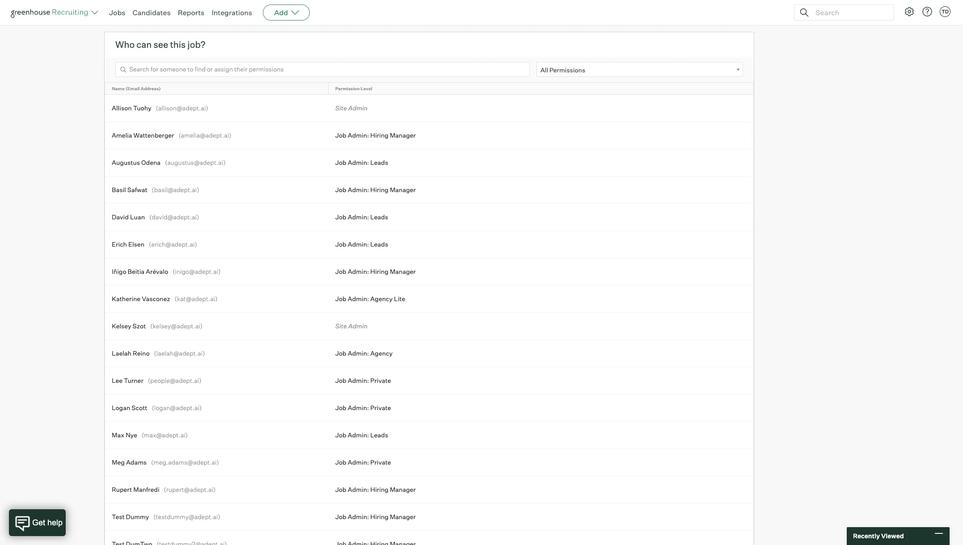 Task type: locate. For each thing, give the bounding box(es) containing it.
job for (kat@adept.ai)
[[335, 295, 347, 303]]

admin: for (inigo@adept.ai)
[[348, 268, 369, 275]]

job for (erich@adept.ai)
[[335, 240, 347, 248]]

site for (allison@adept.ai)
[[335, 104, 347, 112]]

hiring for rupert manfredi (rupert@adept.ai)
[[370, 486, 389, 494]]

leads
[[370, 159, 388, 166], [370, 213, 388, 221], [370, 240, 388, 248], [370, 431, 388, 439]]

2 job from the top
[[335, 159, 347, 166]]

9 job from the top
[[335, 377, 347, 385]]

7 admin: from the top
[[348, 295, 369, 303]]

luan
[[130, 213, 145, 221]]

site
[[335, 104, 347, 112], [335, 322, 347, 330]]

beitia
[[128, 268, 144, 275]]

agency for job admin: agency lite
[[370, 295, 393, 303]]

leads for augustus odena (augustus@adept.ai)
[[370, 159, 388, 166]]

level
[[361, 86, 372, 91]]

4 job from the top
[[335, 213, 347, 221]]

allison tuohy (allison@adept.ai)
[[112, 104, 208, 112]]

2 job admin: hiring manager from the top
[[335, 186, 416, 194]]

private
[[370, 377, 391, 385], [370, 404, 391, 412], [370, 459, 391, 466]]

site admin
[[335, 104, 368, 112], [335, 322, 368, 330]]

8 admin: from the top
[[348, 350, 369, 357]]

lee turner (people@adept.ai)
[[112, 377, 201, 385]]

row containing test dummy
[[105, 504, 754, 531]]

2 hiring from the top
[[370, 186, 389, 194]]

amelia wattenberger (amelia@adept.ai)
[[112, 131, 231, 139]]

(amelia@adept.ai)
[[179, 131, 231, 139]]

manager for (inigo@adept.ai)
[[390, 268, 416, 275]]

name
[[112, 86, 125, 91]]

viewed
[[882, 533, 904, 540]]

1 job admin: private from the top
[[335, 377, 391, 385]]

iñigo
[[112, 268, 126, 275]]

site admin down permission level
[[335, 104, 368, 112]]

agency for job admin: agency
[[370, 350, 393, 357]]

15 row from the top
[[105, 449, 754, 476]]

admin: for (max@adept.ai)
[[348, 431, 369, 439]]

manager
[[390, 131, 416, 139], [390, 186, 416, 194], [390, 268, 416, 275], [390, 486, 416, 494], [390, 513, 416, 521]]

szot
[[133, 322, 146, 330]]

site admin for allison tuohy (allison@adept.ai)
[[335, 104, 368, 112]]

site admin up job admin: agency
[[335, 322, 368, 330]]

12 job from the top
[[335, 459, 347, 466]]

row containing augustus odena
[[105, 149, 754, 176]]

2 site admin from the top
[[335, 322, 368, 330]]

see
[[154, 39, 168, 50]]

4 job admin: leads from the top
[[335, 431, 388, 439]]

6 admin: from the top
[[348, 268, 369, 275]]

1 site admin from the top
[[335, 104, 368, 112]]

14 admin: from the top
[[348, 513, 369, 521]]

1 admin from the top
[[348, 104, 368, 112]]

job admin: hiring manager for test dummy (testdummy@adept.ai)
[[335, 513, 416, 521]]

8 job from the top
[[335, 350, 347, 357]]

0 vertical spatial job admin: private
[[335, 377, 391, 385]]

manager for (testdummy@adept.ai)
[[390, 513, 416, 521]]

18 row from the top
[[105, 531, 754, 546]]

1 vertical spatial site
[[335, 322, 347, 330]]

who
[[115, 39, 135, 50]]

12 row from the top
[[105, 368, 754, 394]]

1 manager from the top
[[390, 131, 416, 139]]

agency
[[370, 295, 393, 303], [370, 350, 393, 357]]

row containing allison tuohy
[[105, 95, 754, 122]]

job for (basil@adept.ai)
[[335, 186, 347, 194]]

16 row from the top
[[105, 477, 754, 503]]

jobs link
[[109, 8, 125, 17]]

row
[[105, 83, 754, 94], [105, 95, 754, 122], [105, 122, 754, 149], [105, 149, 754, 176], [105, 177, 754, 203], [105, 204, 754, 231], [105, 231, 754, 258], [105, 258, 754, 285], [105, 286, 754, 313], [105, 313, 754, 340], [105, 340, 754, 367], [105, 368, 754, 394], [105, 395, 754, 422], [105, 422, 754, 449], [105, 449, 754, 476], [105, 477, 754, 503], [105, 504, 754, 531], [105, 531, 754, 546]]

3 job from the top
[[335, 186, 347, 194]]

3 job admin: leads from the top
[[335, 240, 388, 248]]

5 job from the top
[[335, 240, 347, 248]]

row containing katherine vasconez
[[105, 286, 754, 313]]

2 agency from the top
[[370, 350, 393, 357]]

augustus
[[112, 159, 140, 166]]

admin: for (laelah@adept.ai)
[[348, 350, 369, 357]]

manager for (basil@adept.ai)
[[390, 186, 416, 194]]

2 site from the top
[[335, 322, 347, 330]]

site up job admin: agency
[[335, 322, 347, 330]]

job admin: hiring manager
[[335, 131, 416, 139], [335, 186, 416, 194], [335, 268, 416, 275], [335, 486, 416, 494], [335, 513, 416, 521]]

4 job admin: hiring manager from the top
[[335, 486, 416, 494]]

11 job from the top
[[335, 431, 347, 439]]

laelah reino (laelah@adept.ai)
[[112, 350, 205, 357]]

10 row from the top
[[105, 313, 754, 340]]

5 row from the top
[[105, 177, 754, 203]]

job admin: private
[[335, 377, 391, 385], [335, 404, 391, 412], [335, 459, 391, 466]]

6 row from the top
[[105, 204, 754, 231]]

4 leads from the top
[[370, 431, 388, 439]]

row containing amelia wattenberger
[[105, 122, 754, 149]]

admin up job admin: agency
[[348, 322, 368, 330]]

10 admin: from the top
[[348, 404, 369, 412]]

job for (laelah@adept.ai)
[[335, 350, 347, 357]]

3 admin: from the top
[[348, 186, 369, 194]]

grid containing allison tuohy
[[105, 83, 754, 546]]

1 job from the top
[[335, 131, 347, 139]]

rupert manfredi (rupert@adept.ai)
[[112, 486, 216, 494]]

job admin: leads
[[335, 159, 388, 166], [335, 213, 388, 221], [335, 240, 388, 248], [335, 431, 388, 439]]

site for (kelsey@adept.ai)
[[335, 322, 347, 330]]

2 job admin: private from the top
[[335, 404, 391, 412]]

0 vertical spatial site admin
[[335, 104, 368, 112]]

site down permission
[[335, 104, 347, 112]]

job for (rupert@adept.ai)
[[335, 486, 347, 494]]

2 private from the top
[[370, 404, 391, 412]]

1 vertical spatial job admin: private
[[335, 404, 391, 412]]

admin: for (david@adept.ai)
[[348, 213, 369, 221]]

admin down permission level
[[348, 104, 368, 112]]

job admin: leads for augustus odena (augustus@adept.ai)
[[335, 159, 388, 166]]

2 vertical spatial private
[[370, 459, 391, 466]]

3 job admin: private from the top
[[335, 459, 391, 466]]

9 row from the top
[[105, 286, 754, 313]]

augustus odena (augustus@adept.ai)
[[112, 159, 226, 166]]

hiring
[[370, 131, 389, 139], [370, 186, 389, 194], [370, 268, 389, 275], [370, 486, 389, 494], [370, 513, 389, 521]]

1 private from the top
[[370, 377, 391, 385]]

2 admin: from the top
[[348, 159, 369, 166]]

manager for (amelia@adept.ai)
[[390, 131, 416, 139]]

3 private from the top
[[370, 459, 391, 466]]

1 vertical spatial site admin
[[335, 322, 368, 330]]

13 admin: from the top
[[348, 486, 369, 494]]

job?
[[188, 39, 206, 50]]

5 job admin: hiring manager from the top
[[335, 513, 416, 521]]

1 row from the top
[[105, 83, 754, 94]]

3 hiring from the top
[[370, 268, 389, 275]]

4 admin: from the top
[[348, 213, 369, 221]]

1 vertical spatial admin
[[348, 322, 368, 330]]

1 leads from the top
[[370, 159, 388, 166]]

11 admin: from the top
[[348, 431, 369, 439]]

9 admin: from the top
[[348, 377, 369, 385]]

row containing logan scott
[[105, 395, 754, 422]]

2 job admin: leads from the top
[[335, 213, 388, 221]]

allison
[[112, 104, 132, 112]]

1 vertical spatial agency
[[370, 350, 393, 357]]

job admin: agency lite
[[335, 295, 405, 303]]

3 job admin: hiring manager from the top
[[335, 268, 416, 275]]

5 manager from the top
[[390, 513, 416, 521]]

13 row from the top
[[105, 395, 754, 422]]

job admin: private for logan scott (logan@adept.ai)
[[335, 404, 391, 412]]

1 admin: from the top
[[348, 131, 369, 139]]

0 vertical spatial agency
[[370, 295, 393, 303]]

8 row from the top
[[105, 258, 754, 285]]

row containing iñigo beitia arévalo
[[105, 258, 754, 285]]

4 row from the top
[[105, 149, 754, 176]]

job admin: hiring manager for basil safwat (basil@adept.ai)
[[335, 186, 416, 194]]

1 agency from the top
[[370, 295, 393, 303]]

(kat@adept.ai)
[[175, 295, 218, 303]]

2 row from the top
[[105, 95, 754, 122]]

2 leads from the top
[[370, 213, 388, 221]]

private for meg adams (meg.adams@adept.ai)
[[370, 459, 391, 466]]

12 admin: from the top
[[348, 459, 369, 466]]

1 vertical spatial private
[[370, 404, 391, 412]]

3 manager from the top
[[390, 268, 416, 275]]

address)
[[141, 86, 161, 91]]

leads for david luan (david@adept.ai)
[[370, 213, 388, 221]]

7 job from the top
[[335, 295, 347, 303]]

who can see this job?
[[115, 39, 206, 50]]

1 hiring from the top
[[370, 131, 389, 139]]

1 job admin: leads from the top
[[335, 159, 388, 166]]

permissions
[[550, 66, 586, 74]]

5 admin: from the top
[[348, 240, 369, 248]]

13 job from the top
[[335, 486, 347, 494]]

17 row from the top
[[105, 504, 754, 531]]

(logan@adept.ai)
[[152, 404, 202, 412]]

elsen
[[128, 240, 144, 248]]

2 manager from the top
[[390, 186, 416, 194]]

admin: for (people@adept.ai)
[[348, 377, 369, 385]]

job admin: private for meg adams (meg.adams@adept.ai)
[[335, 459, 391, 466]]

2 admin from the top
[[348, 322, 368, 330]]

5 hiring from the top
[[370, 513, 389, 521]]

admin: for (amelia@adept.ai)
[[348, 131, 369, 139]]

admin: for (logan@adept.ai)
[[348, 404, 369, 412]]

0 vertical spatial site
[[335, 104, 347, 112]]

3 leads from the top
[[370, 240, 388, 248]]

admin: for (kat@adept.ai)
[[348, 295, 369, 303]]

test dummy (testdummy@adept.ai)
[[112, 513, 220, 521]]

row containing meg adams
[[105, 449, 754, 476]]

row containing name (email address)
[[105, 83, 754, 94]]

manager for (rupert@adept.ai)
[[390, 486, 416, 494]]

1 job admin: hiring manager from the top
[[335, 131, 416, 139]]

manfredi
[[133, 486, 159, 494]]

nye
[[126, 431, 137, 439]]

td button
[[938, 4, 953, 19]]

td
[[942, 8, 949, 15]]

job admin: private for lee turner (people@adept.ai)
[[335, 377, 391, 385]]

permission
[[335, 86, 360, 91]]

admin: for (rupert@adept.ai)
[[348, 486, 369, 494]]

job for (max@adept.ai)
[[335, 431, 347, 439]]

logan
[[112, 404, 130, 412]]

11 row from the top
[[105, 340, 754, 367]]

job
[[335, 131, 347, 139], [335, 159, 347, 166], [335, 186, 347, 194], [335, 213, 347, 221], [335, 240, 347, 248], [335, 268, 347, 275], [335, 295, 347, 303], [335, 350, 347, 357], [335, 377, 347, 385], [335, 404, 347, 412], [335, 431, 347, 439], [335, 459, 347, 466], [335, 486, 347, 494], [335, 513, 347, 521]]

row containing rupert manfredi
[[105, 477, 754, 503]]

recently
[[853, 533, 880, 540]]

3 row from the top
[[105, 122, 754, 149]]

14 job from the top
[[335, 513, 347, 521]]

add button
[[263, 4, 310, 21]]

10 job from the top
[[335, 404, 347, 412]]

grid
[[105, 83, 754, 546]]

1 site from the top
[[335, 104, 347, 112]]

2 vertical spatial job admin: private
[[335, 459, 391, 466]]

job for (testdummy@adept.ai)
[[335, 513, 347, 521]]

job admin: hiring manager for rupert manfredi (rupert@adept.ai)
[[335, 486, 416, 494]]

7 row from the top
[[105, 231, 754, 258]]

0 vertical spatial admin
[[348, 104, 368, 112]]

test
[[112, 513, 125, 521]]

6 job from the top
[[335, 268, 347, 275]]

admin
[[348, 104, 368, 112], [348, 322, 368, 330]]

job admin: hiring manager for iñigo beitia arévalo (inigo@adept.ai)
[[335, 268, 416, 275]]

leads for max nye (max@adept.ai)
[[370, 431, 388, 439]]

katherine
[[112, 295, 141, 303]]

14 row from the top
[[105, 422, 754, 449]]

4 hiring from the top
[[370, 486, 389, 494]]

4 manager from the top
[[390, 486, 416, 494]]

tuohy
[[133, 104, 151, 112]]

0 vertical spatial private
[[370, 377, 391, 385]]



Task type: describe. For each thing, give the bounding box(es) containing it.
safwat
[[127, 186, 147, 194]]

td button
[[940, 6, 951, 17]]

jobs
[[109, 8, 125, 17]]

(augustus@adept.ai)
[[165, 159, 226, 166]]

job for (meg.adams@adept.ai)
[[335, 459, 347, 466]]

dummy
[[126, 513, 149, 521]]

admin for (allison@adept.ai)
[[348, 104, 368, 112]]

scott
[[132, 404, 147, 412]]

hiring for iñigo beitia arévalo (inigo@adept.ai)
[[370, 268, 389, 275]]

all permissions link
[[537, 62, 743, 77]]

admin: for (erich@adept.ai)
[[348, 240, 369, 248]]

row containing laelah reino
[[105, 340, 754, 367]]

admin: for (testdummy@adept.ai)
[[348, 513, 369, 521]]

job admin: leads for max nye (max@adept.ai)
[[335, 431, 388, 439]]

wattenberger
[[134, 131, 174, 139]]

Search text field
[[814, 6, 886, 19]]

laelah
[[112, 350, 131, 357]]

katherine vasconez (kat@adept.ai)
[[112, 295, 218, 303]]

arévalo
[[146, 268, 168, 275]]

erich
[[112, 240, 127, 248]]

david luan (david@adept.ai)
[[112, 213, 199, 221]]

leads for erich elsen (erich@adept.ai)
[[370, 240, 388, 248]]

row containing lee turner
[[105, 368, 754, 394]]

amelia
[[112, 131, 132, 139]]

(email
[[126, 86, 140, 91]]

name (email address)
[[112, 86, 161, 91]]

this
[[170, 39, 186, 50]]

integrations
[[212, 8, 252, 17]]

row containing david luan
[[105, 204, 754, 231]]

job for (logan@adept.ai)
[[335, 404, 347, 412]]

kelsey szot (kelsey@adept.ai)
[[112, 322, 203, 330]]

job admin: agency
[[335, 350, 393, 357]]

admin: for (basil@adept.ai)
[[348, 186, 369, 194]]

all permissions
[[541, 66, 586, 74]]

integrations link
[[212, 8, 252, 17]]

row containing basil safwat
[[105, 177, 754, 203]]

(allison@adept.ai)
[[156, 104, 208, 112]]

job admin: leads for erich elsen (erich@adept.ai)
[[335, 240, 388, 248]]

basil safwat (basil@adept.ai)
[[112, 186, 199, 194]]

turner
[[124, 377, 143, 385]]

(max@adept.ai)
[[142, 431, 188, 439]]

candidates
[[133, 8, 171, 17]]

reports
[[178, 8, 205, 17]]

lee
[[112, 377, 123, 385]]

vasconez
[[142, 295, 170, 303]]

all
[[541, 66, 548, 74]]

private for lee turner (people@adept.ai)
[[370, 377, 391, 385]]

add
[[274, 8, 288, 17]]

job admin: hiring manager for amelia wattenberger (amelia@adept.ai)
[[335, 131, 416, 139]]

recently viewed
[[853, 533, 904, 540]]

candidates link
[[133, 8, 171, 17]]

hiring for basil safwat (basil@adept.ai)
[[370, 186, 389, 194]]

(testdummy@adept.ai)
[[154, 513, 220, 521]]

max nye (max@adept.ai)
[[112, 431, 188, 439]]

meg
[[112, 459, 125, 466]]

(kelsey@adept.ai)
[[150, 322, 203, 330]]

job for (augustus@adept.ai)
[[335, 159, 347, 166]]

(meg.adams@adept.ai)
[[151, 459, 219, 466]]

adams
[[126, 459, 147, 466]]

max
[[112, 431, 124, 439]]

kelsey
[[112, 322, 131, 330]]

(rupert@adept.ai)
[[164, 486, 216, 494]]

private for logan scott (logan@adept.ai)
[[370, 404, 391, 412]]

admin: for (meg.adams@adept.ai)
[[348, 459, 369, 466]]

site admin for kelsey szot (kelsey@adept.ai)
[[335, 322, 368, 330]]

odena
[[141, 159, 161, 166]]

job for (david@adept.ai)
[[335, 213, 347, 221]]

Search for someone to find or assign their permissions text field
[[115, 62, 530, 77]]

row containing kelsey szot
[[105, 313, 754, 340]]

erich elsen (erich@adept.ai)
[[112, 240, 197, 248]]

job for (people@adept.ai)
[[335, 377, 347, 385]]

reino
[[133, 350, 150, 357]]

(basil@adept.ai)
[[152, 186, 199, 194]]

iñigo beitia arévalo (inigo@adept.ai)
[[112, 268, 221, 275]]

logan scott (logan@adept.ai)
[[112, 404, 202, 412]]

hiring for amelia wattenberger (amelia@adept.ai)
[[370, 131, 389, 139]]

job admin: leads for david luan (david@adept.ai)
[[335, 213, 388, 221]]

admin: for (augustus@adept.ai)
[[348, 159, 369, 166]]

hiring for test dummy (testdummy@adept.ai)
[[370, 513, 389, 521]]

david
[[112, 213, 129, 221]]

can
[[137, 39, 152, 50]]

reports link
[[178, 8, 205, 17]]

row containing max nye
[[105, 422, 754, 449]]

configure image
[[904, 6, 915, 17]]

basil
[[112, 186, 126, 194]]

(david@adept.ai)
[[149, 213, 199, 221]]

row containing erich elsen
[[105, 231, 754, 258]]

(laelah@adept.ai)
[[154, 350, 205, 357]]

(people@adept.ai)
[[148, 377, 201, 385]]

rupert
[[112, 486, 132, 494]]

(erich@adept.ai)
[[149, 240, 197, 248]]

(inigo@adept.ai)
[[173, 268, 221, 275]]

permission level
[[335, 86, 372, 91]]

greenhouse recruiting image
[[11, 7, 91, 18]]

job for (amelia@adept.ai)
[[335, 131, 347, 139]]

lite
[[394, 295, 405, 303]]

job for (inigo@adept.ai)
[[335, 268, 347, 275]]

meg adams (meg.adams@adept.ai)
[[112, 459, 219, 466]]

admin for (kelsey@adept.ai)
[[348, 322, 368, 330]]



Task type: vqa. For each thing, say whether or not it's contained in the screenshot.
the topmost Private
yes



